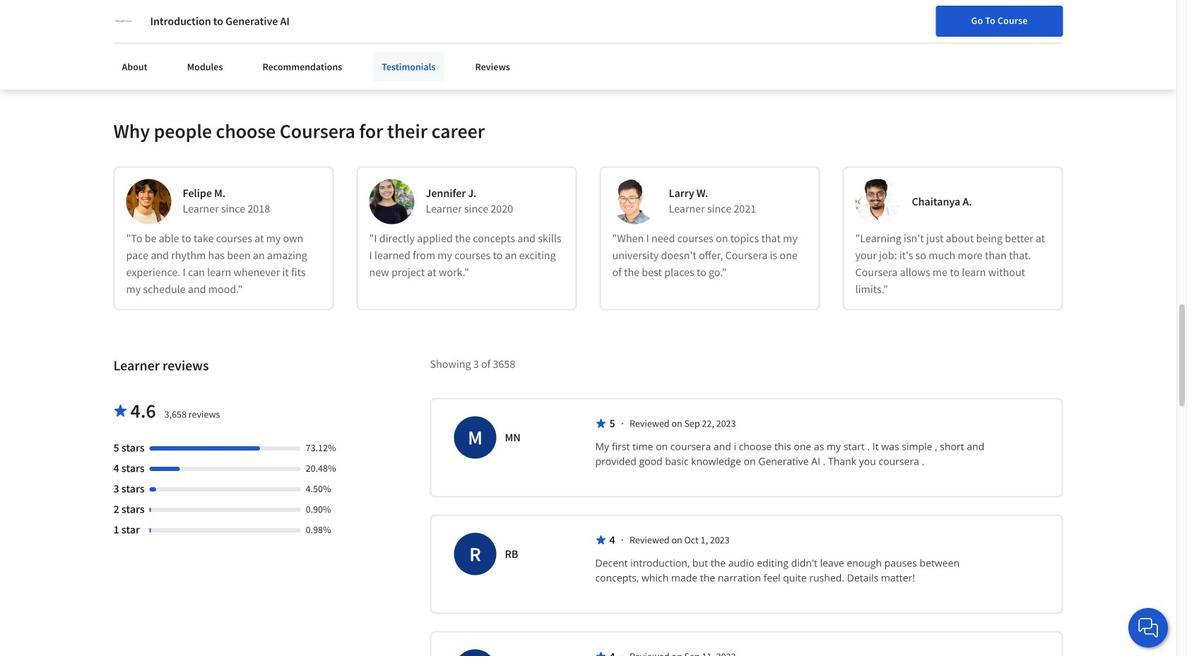 Task type: locate. For each thing, give the bounding box(es) containing it.
coursera image
[[113, 12, 203, 34]]



Task type: describe. For each thing, give the bounding box(es) containing it.
collection element
[[105, 0, 1072, 73]]

google cloud image
[[113, 11, 133, 31]]



Task type: vqa. For each thing, say whether or not it's contained in the screenshot.
Collection element
yes



